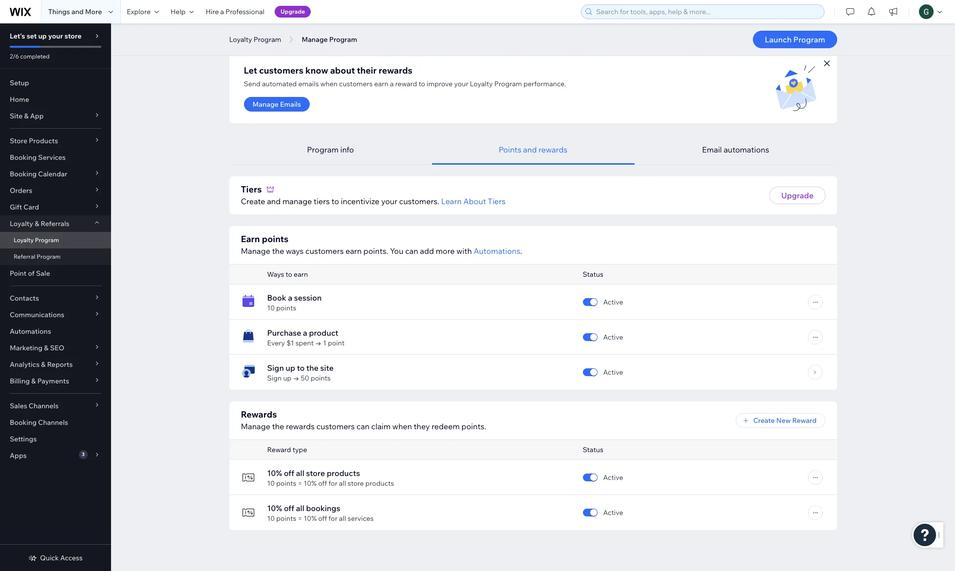 Task type: describe. For each thing, give the bounding box(es) containing it.
with
[[457, 246, 472, 256]]

points
[[499, 145, 522, 155]]

10% down reward type
[[267, 468, 282, 478]]

manage program button
[[297, 32, 362, 47]]

access
[[60, 554, 83, 562]]

quick access
[[40, 554, 83, 562]]

1 horizontal spatial upgrade
[[782, 191, 814, 200]]

up inside sidebar element
[[38, 32, 47, 40]]

10 inside 'book a session 10 points'
[[267, 304, 275, 312]]

points. inside "rewards manage the rewards customers can claim when they redeem points."
[[462, 422, 487, 431]]

performance.
[[524, 79, 567, 88]]

create new reward button
[[736, 413, 826, 428]]

referral program
[[14, 253, 61, 260]]

loyalty for loyalty program link
[[14, 236, 34, 244]]

manage program
[[302, 35, 357, 44]]

more
[[85, 7, 102, 16]]

explore
[[127, 7, 151, 16]]

book
[[267, 293, 287, 303]]

1 vertical spatial upgrade button
[[770, 187, 826, 204]]

a inside let customers know about their rewards send automated emails when customers earn a reward to improve your loyalty program performance.
[[390, 79, 394, 88]]

setup link
[[0, 75, 111, 91]]

1 vertical spatial up
[[286, 363, 295, 373]]

referral program link
[[0, 249, 111, 265]]

reward
[[395, 79, 417, 88]]

improve
[[427, 79, 453, 88]]

gift card button
[[0, 199, 111, 215]]

→ inside purchase a product every $1 spent → 1 point
[[315, 339, 322, 348]]

loyalty program link
[[0, 232, 111, 249]]

= inside 10% off all bookings 10 points  = 10% off for all services
[[298, 514, 302, 523]]

points inside sign up to the site sign up → 50 points
[[311, 374, 331, 383]]

communications
[[10, 310, 64, 319]]

billing & payments button
[[0, 373, 111, 389]]

let's set up your store
[[10, 32, 82, 40]]

the for points
[[272, 246, 284, 256]]

every
[[267, 339, 285, 348]]

launch program button
[[754, 31, 838, 48]]

customers.
[[399, 196, 440, 206]]

tiers
[[314, 196, 330, 206]]

communications button
[[0, 307, 111, 323]]

manage
[[283, 196, 312, 206]]

program for launch program button at the top
[[794, 35, 826, 44]]

things
[[48, 7, 70, 16]]

add
[[420, 246, 434, 256]]

point of sale link
[[0, 265, 111, 282]]

sales
[[10, 402, 27, 410]]

.
[[521, 246, 523, 256]]

channels for sales channels
[[29, 402, 59, 410]]

hire a professional
[[206, 7, 265, 16]]

and for rewards
[[524, 145, 537, 155]]

can inside earn points manage the ways customers earn points. you can add more with automations .
[[406, 246, 419, 256]]

send
[[244, 79, 261, 88]]

1
[[323, 339, 327, 348]]

manage emails
[[253, 100, 301, 109]]

Search for tools, apps, help & more... field
[[594, 5, 822, 19]]

earn
[[241, 233, 260, 245]]

customers inside earn points manage the ways customers earn points. you can add more with automations .
[[306, 246, 344, 256]]

reward type - fixed image
[[241, 505, 256, 520]]

launch
[[765, 35, 792, 44]]

status for book a session
[[583, 270, 604, 279]]

sales channels button
[[0, 398, 111, 414]]

all down type
[[296, 468, 305, 478]]

points and rewards button
[[432, 135, 635, 165]]

loyalty for loyalty & referrals popup button
[[10, 219, 33, 228]]

reports
[[47, 360, 73, 369]]

sign up to the site sign up → 50 points
[[267, 363, 334, 383]]

of
[[28, 269, 35, 278]]

booking services
[[10, 153, 66, 162]]

wix stores app icon image
[[241, 329, 256, 344]]

manage down send
[[253, 100, 279, 109]]

orders button
[[0, 182, 111, 199]]

loyalty program for loyalty program link
[[14, 236, 59, 244]]

gift card
[[10, 203, 39, 212]]

3
[[82, 451, 85, 458]]

and for more
[[72, 7, 84, 16]]

earn inside earn points manage the ways customers earn points. you can add more with automations .
[[346, 246, 362, 256]]

& for marketing
[[44, 344, 49, 352]]

store products
[[10, 136, 58, 145]]

2/6 completed
[[10, 53, 50, 60]]

redeem
[[432, 422, 460, 431]]

referral
[[14, 253, 35, 260]]

email
[[703, 145, 723, 155]]

store
[[10, 136, 27, 145]]

session
[[294, 293, 322, 303]]

program left info
[[307, 145, 339, 155]]

customers inside "rewards manage the rewards customers can claim when they redeem points."
[[317, 422, 355, 431]]

let
[[244, 65, 257, 76]]

things and more
[[48, 7, 102, 16]]

all left bookings on the left of the page
[[296, 504, 305, 513]]

points. inside earn points manage the ways customers earn points. you can add more with automations .
[[364, 246, 389, 256]]

10% down bookings on the left of the page
[[304, 514, 317, 523]]

wix bookings app icon image
[[241, 294, 256, 309]]

let customers know about their rewards send automated emails when customers earn a reward to improve your loyalty program performance.
[[244, 65, 567, 88]]

booking for booking channels
[[10, 418, 37, 427]]

quick
[[40, 554, 59, 562]]

10% off all bookings 10 points  = 10% off for all services
[[267, 504, 374, 523]]

status for 10% off all store products
[[583, 446, 604, 454]]

purchase a product every $1 spent → 1 point
[[267, 328, 345, 348]]

hire a professional link
[[200, 0, 270, 23]]

booking channels
[[10, 418, 68, 427]]

2 vertical spatial your
[[381, 196, 398, 206]]

know
[[306, 65, 328, 76]]

apps
[[10, 451, 27, 460]]

program for manage program button
[[329, 35, 357, 44]]

to right ways at the left top of the page
[[286, 270, 292, 279]]

off down reward type
[[284, 468, 294, 478]]

customers down their
[[339, 79, 373, 88]]

setup
[[10, 78, 29, 87]]

all up bookings on the left of the page
[[339, 479, 346, 488]]

when inside let customers know about their rewards send automated emails when customers earn a reward to improve your loyalty program performance.
[[321, 79, 338, 88]]

quick access button
[[28, 554, 83, 562]]

program info button
[[229, 135, 432, 165]]

booking for booking calendar
[[10, 170, 37, 178]]

calendar
[[38, 170, 67, 178]]

product
[[309, 328, 339, 338]]

program for referral program link
[[37, 253, 61, 260]]

automations inside earn points manage the ways customers earn points. you can add more with automations .
[[474, 246, 521, 256]]

and for manage
[[267, 196, 281, 206]]

loyalty & referrals button
[[0, 215, 111, 232]]

points and rewards
[[499, 145, 568, 155]]

customers up automated on the top left of the page
[[259, 65, 304, 76]]

create for create and manage tiers to incentivize your customers. learn about tiers
[[241, 196, 265, 206]]

0 vertical spatial tiers
[[241, 184, 262, 195]]

book a session 10 points
[[267, 293, 322, 312]]

booking channels link
[[0, 414, 111, 431]]

a for professional
[[220, 7, 224, 16]]

rewards inside "rewards manage the rewards customers can claim when they redeem points."
[[286, 422, 315, 431]]

0 horizontal spatial upgrade button
[[275, 6, 311, 18]]

off down bookings on the left of the page
[[318, 514, 327, 523]]

program for loyalty program button
[[254, 35, 281, 44]]

point
[[10, 269, 26, 278]]

$1
[[287, 339, 294, 348]]

automations inside automations link
[[10, 327, 51, 336]]

2/6
[[10, 53, 19, 60]]

active for purchase a product
[[604, 333, 624, 342]]

automations link
[[0, 323, 111, 340]]

loyalty program for loyalty program button
[[229, 35, 281, 44]]



Task type: locate. For each thing, give the bounding box(es) containing it.
5 active from the top
[[604, 508, 624, 517]]

create for create new reward
[[754, 416, 775, 425]]

0 horizontal spatial can
[[357, 422, 370, 431]]

1 sign from the top
[[267, 363, 284, 373]]

manage down rewards
[[241, 422, 271, 431]]

1 vertical spatial and
[[524, 145, 537, 155]]

booking
[[10, 153, 37, 162], [10, 170, 37, 178], [10, 418, 37, 427]]

2 status from the top
[[583, 446, 604, 454]]

1 vertical spatial =
[[298, 514, 302, 523]]

the inside "rewards manage the rewards customers can claim when they redeem points."
[[272, 422, 284, 431]]

2 vertical spatial earn
[[294, 270, 308, 279]]

and left 'more'
[[72, 7, 84, 16]]

1 = from the top
[[298, 479, 302, 488]]

1 horizontal spatial points.
[[462, 422, 487, 431]]

about
[[464, 196, 486, 206]]

1 horizontal spatial create
[[754, 416, 775, 425]]

points right reward type - fixed image
[[277, 514, 297, 523]]

earn down their
[[374, 79, 389, 88]]

1 booking from the top
[[10, 153, 37, 162]]

2 = from the top
[[298, 514, 302, 523]]

all left services
[[339, 514, 346, 523]]

when
[[321, 79, 338, 88], [393, 422, 412, 431]]

→ left 1
[[315, 339, 322, 348]]

2 vertical spatial the
[[272, 422, 284, 431]]

& for billing
[[31, 377, 36, 386]]

their
[[357, 65, 377, 76]]

1 vertical spatial sign
[[267, 374, 282, 383]]

store products button
[[0, 133, 111, 149]]

your inside let customers know about their rewards send automated emails when customers earn a reward to improve your loyalty program performance.
[[455, 79, 469, 88]]

emails
[[280, 100, 301, 109]]

a for session
[[288, 293, 293, 303]]

manage down earn
[[241, 246, 271, 256]]

sign down every
[[267, 363, 284, 373]]

program down loyalty & referrals
[[35, 236, 59, 244]]

2 vertical spatial rewards
[[286, 422, 315, 431]]

1 vertical spatial the
[[307, 363, 319, 373]]

booking calendar
[[10, 170, 67, 178]]

& left reports
[[41, 360, 46, 369]]

your right improve
[[455, 79, 469, 88]]

point
[[328, 339, 345, 348]]

2 active from the top
[[604, 333, 624, 342]]

loyalty program inside button
[[229, 35, 281, 44]]

10 down book
[[267, 304, 275, 312]]

0 vertical spatial when
[[321, 79, 338, 88]]

active for sign up to the site
[[604, 368, 624, 377]]

active for 10% off all store products
[[604, 473, 624, 482]]

& for site
[[24, 112, 29, 120]]

your right set
[[48, 32, 63, 40]]

0 vertical spatial and
[[72, 7, 84, 16]]

reward inside button
[[793, 416, 817, 425]]

store inside sidebar element
[[65, 32, 82, 40]]

0 vertical spatial rewards
[[379, 65, 413, 76]]

1 vertical spatial tiers
[[488, 196, 506, 206]]

=
[[298, 479, 302, 488], [298, 514, 302, 523]]

1 10 from the top
[[267, 304, 275, 312]]

off up bookings on the left of the page
[[318, 479, 327, 488]]

0 vertical spatial →
[[315, 339, 322, 348]]

create new reward
[[754, 416, 817, 425]]

loyalty right improve
[[470, 79, 493, 88]]

sign right wix members area app icon
[[267, 374, 282, 383]]

the inside sign up to the site sign up → 50 points
[[307, 363, 319, 373]]

let's
[[10, 32, 25, 40]]

reward right new
[[793, 416, 817, 425]]

off left bookings on the left of the page
[[284, 504, 294, 513]]

10 right reward type - fixed icon
[[267, 479, 275, 488]]

your right the incentivize
[[381, 196, 398, 206]]

manage up 'know'
[[302, 35, 328, 44]]

customers left claim
[[317, 422, 355, 431]]

they
[[414, 422, 430, 431]]

booking up the orders
[[10, 170, 37, 178]]

off
[[284, 468, 294, 478], [318, 479, 327, 488], [284, 504, 294, 513], [318, 514, 327, 523]]

reward left type
[[267, 446, 291, 454]]

reward type - fixed image
[[241, 470, 256, 485]]

loyalty inside loyalty program button
[[229, 35, 252, 44]]

1 vertical spatial your
[[455, 79, 469, 88]]

10 inside 10% off all store products 10 points  = 10% off for all store products
[[267, 479, 275, 488]]

program up the "let"
[[254, 35, 281, 44]]

a up spent
[[303, 328, 308, 338]]

0 vertical spatial products
[[327, 468, 360, 478]]

claim
[[372, 422, 391, 431]]

automations
[[474, 246, 521, 256], [10, 327, 51, 336]]

0 horizontal spatial when
[[321, 79, 338, 88]]

to inside let customers know about their rewards send automated emails when customers earn a reward to improve your loyalty program performance.
[[419, 79, 425, 88]]

up right set
[[38, 32, 47, 40]]

the up 50
[[307, 363, 319, 373]]

1 horizontal spatial upgrade button
[[770, 187, 826, 204]]

can right you
[[406, 246, 419, 256]]

1 vertical spatial status
[[583, 446, 604, 454]]

0 horizontal spatial points.
[[364, 246, 389, 256]]

analytics & reports button
[[0, 356, 111, 373]]

channels for booking channels
[[38, 418, 68, 427]]

up left 50
[[283, 374, 292, 383]]

program info
[[307, 145, 354, 155]]

3 booking from the top
[[10, 418, 37, 427]]

1 vertical spatial upgrade
[[782, 191, 814, 200]]

1 horizontal spatial when
[[393, 422, 412, 431]]

program up sale
[[37, 253, 61, 260]]

a inside purchase a product every $1 spent → 1 point
[[303, 328, 308, 338]]

2 sign from the top
[[267, 374, 282, 383]]

0 horizontal spatial store
[[65, 32, 82, 40]]

site
[[320, 363, 334, 373]]

a for product
[[303, 328, 308, 338]]

1 horizontal spatial tiers
[[488, 196, 506, 206]]

email automations button
[[635, 135, 838, 165]]

1 vertical spatial products
[[366, 479, 394, 488]]

2 for from the top
[[329, 514, 338, 523]]

for up bookings on the left of the page
[[329, 479, 338, 488]]

automations right with on the top of page
[[474, 246, 521, 256]]

0 vertical spatial upgrade button
[[275, 6, 311, 18]]

channels up settings "link" at the bottom
[[38, 418, 68, 427]]

tab list
[[229, 135, 838, 165]]

1 vertical spatial automations
[[10, 327, 51, 336]]

10 inside 10% off all bookings 10 points  = 10% off for all services
[[267, 514, 275, 523]]

2 vertical spatial 10
[[267, 514, 275, 523]]

0 horizontal spatial →
[[293, 374, 300, 383]]

loyalty inside loyalty & referrals popup button
[[10, 219, 33, 228]]

completed
[[20, 53, 50, 60]]

new
[[777, 416, 791, 425]]

booking down "store"
[[10, 153, 37, 162]]

1 horizontal spatial rewards
[[379, 65, 413, 76]]

the left ways
[[272, 246, 284, 256]]

& left seo
[[44, 344, 49, 352]]

0 horizontal spatial automations
[[10, 327, 51, 336]]

0 vertical spatial =
[[298, 479, 302, 488]]

gift
[[10, 203, 22, 212]]

0 vertical spatial sign
[[267, 363, 284, 373]]

a inside 'book a session 10 points'
[[288, 293, 293, 303]]

1 vertical spatial points.
[[462, 422, 487, 431]]

points up ways
[[262, 233, 289, 245]]

0 horizontal spatial upgrade
[[281, 8, 305, 15]]

loyalty
[[229, 35, 252, 44], [470, 79, 493, 88], [10, 219, 33, 228], [14, 236, 34, 244]]

wix members area app icon image
[[241, 364, 256, 379]]

program left performance.
[[495, 79, 522, 88]]

can inside "rewards manage the rewards customers can claim when they redeem points."
[[357, 422, 370, 431]]

program up about
[[329, 35, 357, 44]]

1 vertical spatial channels
[[38, 418, 68, 427]]

to right tiers
[[332, 196, 339, 206]]

products
[[327, 468, 360, 478], [366, 479, 394, 488]]

& for analytics
[[41, 360, 46, 369]]

1 vertical spatial for
[[329, 514, 338, 523]]

1 vertical spatial can
[[357, 422, 370, 431]]

ways
[[286, 246, 304, 256]]

sales channels
[[10, 402, 59, 410]]

for
[[329, 479, 338, 488], [329, 514, 338, 523]]

channels up booking channels
[[29, 402, 59, 410]]

to inside sign up to the site sign up → 50 points
[[297, 363, 305, 373]]

1 horizontal spatial earn
[[346, 246, 362, 256]]

reward type
[[267, 446, 307, 454]]

2 vertical spatial and
[[267, 196, 281, 206]]

1 vertical spatial booking
[[10, 170, 37, 178]]

settings link
[[0, 431, 111, 447]]

and left 'manage'
[[267, 196, 281, 206]]

a right book
[[288, 293, 293, 303]]

to right "reward"
[[419, 79, 425, 88]]

0 vertical spatial for
[[329, 479, 338, 488]]

create up earn
[[241, 196, 265, 206]]

the down rewards
[[272, 422, 284, 431]]

info
[[341, 145, 354, 155]]

0 vertical spatial status
[[583, 270, 604, 279]]

when left the they
[[393, 422, 412, 431]]

& down card
[[35, 219, 39, 228]]

rewards manage the rewards customers can claim when they redeem points.
[[241, 409, 487, 431]]

0 vertical spatial reward
[[793, 416, 817, 425]]

1 vertical spatial earn
[[346, 246, 362, 256]]

1 horizontal spatial your
[[381, 196, 398, 206]]

active for 10% off all bookings
[[604, 508, 624, 517]]

1 horizontal spatial reward
[[793, 416, 817, 425]]

1 horizontal spatial →
[[315, 339, 322, 348]]

& inside dropdown button
[[41, 360, 46, 369]]

0 horizontal spatial products
[[327, 468, 360, 478]]

tab list containing program info
[[229, 135, 838, 165]]

2 horizontal spatial rewards
[[539, 145, 568, 155]]

1 horizontal spatial and
[[267, 196, 281, 206]]

10 right reward type - fixed image
[[267, 514, 275, 523]]

earn
[[374, 79, 389, 88], [346, 246, 362, 256], [294, 270, 308, 279]]

loyalty down gift card on the left of the page
[[10, 219, 33, 228]]

1 horizontal spatial loyalty program
[[229, 35, 281, 44]]

loyalty program up referral program
[[14, 236, 59, 244]]

2 vertical spatial booking
[[10, 418, 37, 427]]

1 vertical spatial →
[[293, 374, 300, 383]]

ways
[[267, 270, 284, 279]]

automations button
[[474, 245, 521, 257]]

1 horizontal spatial automations
[[474, 246, 521, 256]]

2 horizontal spatial store
[[348, 479, 364, 488]]

1 horizontal spatial can
[[406, 246, 419, 256]]

points inside 10% off all store products 10 points  = 10% off for all store products
[[277, 479, 297, 488]]

2 vertical spatial up
[[283, 374, 292, 383]]

1 vertical spatial store
[[306, 468, 325, 478]]

launch program
[[765, 35, 826, 44]]

booking calendar button
[[0, 166, 111, 182]]

manage inside earn points manage the ways customers earn points. you can add more with automations .
[[241, 246, 271, 256]]

booking inside "dropdown button"
[[10, 170, 37, 178]]

services
[[38, 153, 66, 162]]

sidebar element
[[0, 23, 111, 571]]

the
[[272, 246, 284, 256], [307, 363, 319, 373], [272, 422, 284, 431]]

a right hire
[[220, 7, 224, 16]]

0 vertical spatial your
[[48, 32, 63, 40]]

1 vertical spatial rewards
[[539, 145, 568, 155]]

learn about tiers button
[[442, 195, 506, 207]]

active for book a session
[[604, 298, 624, 307]]

0 vertical spatial channels
[[29, 402, 59, 410]]

create and manage tiers to incentivize your customers. learn about tiers
[[241, 196, 506, 206]]

loyalty program inside sidebar element
[[14, 236, 59, 244]]

0 vertical spatial create
[[241, 196, 265, 206]]

2 10 from the top
[[267, 479, 275, 488]]

loyalty & referrals
[[10, 219, 70, 228]]

earn left you
[[346, 246, 362, 256]]

0 horizontal spatial reward
[[267, 446, 291, 454]]

sale
[[36, 269, 50, 278]]

0 horizontal spatial tiers
[[241, 184, 262, 195]]

for inside 10% off all bookings 10 points  = 10% off for all services
[[329, 514, 338, 523]]

& for loyalty
[[35, 219, 39, 228]]

and inside button
[[524, 145, 537, 155]]

= inside 10% off all store products 10 points  = 10% off for all store products
[[298, 479, 302, 488]]

→ left 50
[[293, 374, 300, 383]]

and right points at the right of the page
[[524, 145, 537, 155]]

10% up bookings on the left of the page
[[304, 479, 317, 488]]

program inside let customers know about their rewards send automated emails when customers earn a reward to improve your loyalty program performance.
[[495, 79, 522, 88]]

points inside 10% off all bookings 10 points  = 10% off for all services
[[277, 514, 297, 523]]

points inside earn points manage the ways customers earn points. you can add more with automations .
[[262, 233, 289, 245]]

0 horizontal spatial your
[[48, 32, 63, 40]]

points inside 'book a session 10 points'
[[277, 304, 297, 312]]

3 10 from the top
[[267, 514, 275, 523]]

program right launch
[[794, 35, 826, 44]]

create inside button
[[754, 416, 775, 425]]

& inside 'dropdown button'
[[24, 112, 29, 120]]

1 active from the top
[[604, 298, 624, 307]]

2 booking from the top
[[10, 170, 37, 178]]

a left "reward"
[[390, 79, 394, 88]]

channels inside dropdown button
[[29, 402, 59, 410]]

products
[[29, 136, 58, 145]]

points. right redeem
[[462, 422, 487, 431]]

create left new
[[754, 416, 775, 425]]

your inside sidebar element
[[48, 32, 63, 40]]

booking for booking services
[[10, 153, 37, 162]]

booking up settings
[[10, 418, 37, 427]]

up down $1
[[286, 363, 295, 373]]

points down book
[[277, 304, 297, 312]]

& right billing
[[31, 377, 36, 386]]

rewards up "reward"
[[379, 65, 413, 76]]

for down bookings on the left of the page
[[329, 514, 338, 523]]

2 horizontal spatial your
[[455, 79, 469, 88]]

card
[[24, 203, 39, 212]]

1 vertical spatial create
[[754, 416, 775, 425]]

loyalty up the referral on the left top
[[14, 236, 34, 244]]

when inside "rewards manage the rewards customers can claim when they redeem points."
[[393, 422, 412, 431]]

1 horizontal spatial products
[[366, 479, 394, 488]]

0 vertical spatial upgrade
[[281, 8, 305, 15]]

email automations
[[703, 145, 770, 155]]

4 active from the top
[[604, 473, 624, 482]]

0 horizontal spatial rewards
[[286, 422, 315, 431]]

emails
[[299, 79, 319, 88]]

rewards right points at the right of the page
[[539, 145, 568, 155]]

10% right reward type - fixed image
[[267, 504, 282, 513]]

payments
[[37, 377, 69, 386]]

& right site
[[24, 112, 29, 120]]

billing & payments
[[10, 377, 69, 386]]

seo
[[50, 344, 64, 352]]

& inside popup button
[[35, 219, 39, 228]]

to up 50
[[297, 363, 305, 373]]

1 vertical spatial when
[[393, 422, 412, 431]]

active
[[604, 298, 624, 307], [604, 333, 624, 342], [604, 368, 624, 377], [604, 473, 624, 482], [604, 508, 624, 517]]

manage
[[302, 35, 328, 44], [253, 100, 279, 109], [241, 246, 271, 256], [241, 422, 271, 431]]

& inside 'dropdown button'
[[31, 377, 36, 386]]

purchase
[[267, 328, 301, 338]]

learn
[[442, 196, 462, 206]]

2 vertical spatial store
[[348, 479, 364, 488]]

loyalty for loyalty program button
[[229, 35, 252, 44]]

rewards inside button
[[539, 145, 568, 155]]

2 horizontal spatial earn
[[374, 79, 389, 88]]

automations up marketing
[[10, 327, 51, 336]]

→ inside sign up to the site sign up → 50 points
[[293, 374, 300, 383]]

3 active from the top
[[604, 368, 624, 377]]

points. left you
[[364, 246, 389, 256]]

loyalty inside loyalty program link
[[14, 236, 34, 244]]

0 horizontal spatial earn
[[294, 270, 308, 279]]

rewards up type
[[286, 422, 315, 431]]

0 vertical spatial the
[[272, 246, 284, 256]]

0 vertical spatial automations
[[474, 246, 521, 256]]

2 horizontal spatial and
[[524, 145, 537, 155]]

loyalty program down professional
[[229, 35, 281, 44]]

help button
[[165, 0, 200, 23]]

0 vertical spatial up
[[38, 32, 47, 40]]

1 horizontal spatial store
[[306, 468, 325, 478]]

for inside 10% off all store products 10 points  = 10% off for all store products
[[329, 479, 338, 488]]

rewards inside let customers know about their rewards send automated emails when customers earn a reward to improve your loyalty program performance.
[[379, 65, 413, 76]]

products up bookings on the left of the page
[[327, 468, 360, 478]]

point of sale
[[10, 269, 50, 278]]

0 vertical spatial booking
[[10, 153, 37, 162]]

products up services
[[366, 479, 394, 488]]

0 vertical spatial points.
[[364, 246, 389, 256]]

1 for from the top
[[329, 479, 338, 488]]

points down reward type
[[277, 479, 297, 488]]

50
[[301, 374, 309, 383]]

loyalty down professional
[[229, 35, 252, 44]]

store
[[65, 32, 82, 40], [306, 468, 325, 478], [348, 479, 364, 488]]

0 vertical spatial 10
[[267, 304, 275, 312]]

spent
[[296, 339, 314, 348]]

1 vertical spatial 10
[[267, 479, 275, 488]]

analytics
[[10, 360, 40, 369]]

store up services
[[348, 479, 364, 488]]

0 vertical spatial can
[[406, 246, 419, 256]]

1 vertical spatial loyalty program
[[14, 236, 59, 244]]

points
[[262, 233, 289, 245], [277, 304, 297, 312], [311, 374, 331, 383], [277, 479, 297, 488], [277, 514, 297, 523]]

1 status from the top
[[583, 270, 604, 279]]

0 horizontal spatial and
[[72, 7, 84, 16]]

when down 'know'
[[321, 79, 338, 88]]

bookings
[[306, 504, 341, 513]]

customers
[[259, 65, 304, 76], [339, 79, 373, 88], [306, 246, 344, 256], [317, 422, 355, 431]]

earn inside let customers know about their rewards send automated emails when customers earn a reward to improve your loyalty program performance.
[[374, 79, 389, 88]]

earn down ways
[[294, 270, 308, 279]]

ways to earn
[[267, 270, 308, 279]]

the inside earn points manage the ways customers earn points. you can add more with automations .
[[272, 246, 284, 256]]

store down type
[[306, 468, 325, 478]]

contacts
[[10, 294, 39, 303]]

0 horizontal spatial create
[[241, 196, 265, 206]]

store down things and more
[[65, 32, 82, 40]]

0 horizontal spatial loyalty program
[[14, 236, 59, 244]]

customers right ways
[[306, 246, 344, 256]]

1 vertical spatial reward
[[267, 446, 291, 454]]

loyalty inside let customers know about their rewards send automated emails when customers earn a reward to improve your loyalty program performance.
[[470, 79, 493, 88]]

orders
[[10, 186, 32, 195]]

program for loyalty program link
[[35, 236, 59, 244]]

& inside dropdown button
[[44, 344, 49, 352]]

the for up
[[307, 363, 319, 373]]

site
[[10, 112, 23, 120]]

billing
[[10, 377, 30, 386]]

0 vertical spatial loyalty program
[[229, 35, 281, 44]]

points down site
[[311, 374, 331, 383]]

0 vertical spatial earn
[[374, 79, 389, 88]]

0 vertical spatial store
[[65, 32, 82, 40]]

can left claim
[[357, 422, 370, 431]]

manage inside "rewards manage the rewards customers can claim when they redeem points."
[[241, 422, 271, 431]]



Task type: vqa. For each thing, say whether or not it's contained in the screenshot.
ADD
yes



